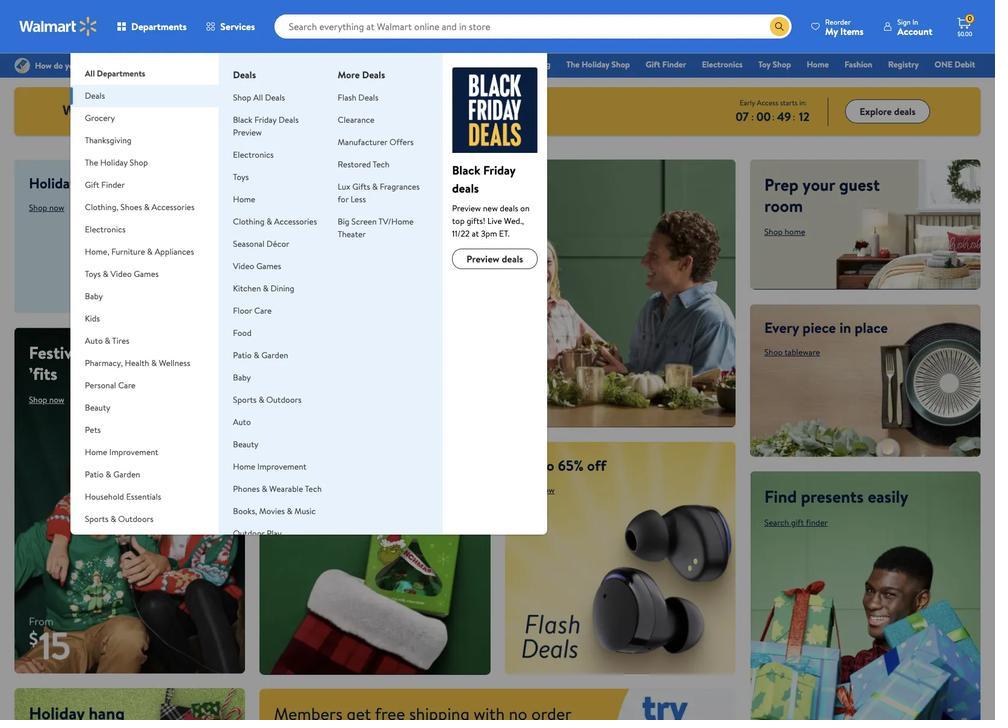 Task type: locate. For each thing, give the bounding box(es) containing it.
gift for gift finder link in the right of the page
[[646, 58, 660, 70]]

gift up "clothing," at the left top of page
[[85, 179, 99, 191]]

0 horizontal spatial tech
[[305, 483, 322, 495]]

walmart+
[[939, 75, 975, 87], [169, 99, 230, 119]]

1 horizontal spatial auto
[[233, 416, 251, 428]]

0 vertical spatial walmart+
[[939, 75, 975, 87]]

& right 'health' on the left of the page
[[151, 357, 157, 369]]

shop now link down up
[[519, 484, 555, 496]]

1 horizontal spatial sports & outdoors
[[233, 394, 302, 406]]

thanksgiving down search search field on the top of the page
[[503, 58, 551, 70]]

play
[[267, 527, 282, 539]]

departments up all departments link at the left of page
[[131, 20, 187, 33]]

finder inside dropdown button
[[101, 179, 125, 191]]

grocery inside dropdown button
[[85, 112, 115, 124]]

1 horizontal spatial new
[[483, 202, 498, 214]]

0 vertical spatial the
[[566, 58, 580, 70]]

toys for toys link
[[233, 171, 249, 183]]

all up walmart plus logo
[[85, 67, 95, 79]]

1 horizontal spatial care
[[254, 305, 272, 317]]

2 horizontal spatial friday
[[483, 162, 516, 178]]

walmart+ down one debit link
[[939, 75, 975, 87]]

gift finder for gift finder link in the right of the page
[[646, 58, 686, 70]]

1 vertical spatial outdoors
[[118, 513, 153, 525]]

the
[[566, 58, 580, 70], [85, 157, 98, 169]]

preview deals
[[467, 252, 523, 266]]

big screen tv/home theater
[[338, 216, 414, 240]]

fashion
[[845, 58, 873, 70]]

tech up music
[[305, 483, 322, 495]]

outdoors for sports & outdoors dropdown button
[[118, 513, 153, 525]]

0 vertical spatial garden
[[261, 349, 288, 361]]

sports & outdoors down baby link
[[233, 394, 302, 406]]

1 horizontal spatial outdoors
[[266, 394, 302, 406]]

now down to
[[540, 484, 555, 496]]

1 vertical spatial accessories
[[274, 216, 317, 228]]

: right 07 on the right top
[[751, 110, 754, 123]]

0 vertical spatial gift
[[646, 58, 660, 70]]

0 horizontal spatial black
[[233, 114, 252, 126]]

1 vertical spatial new
[[483, 202, 498, 214]]

home improvement for home improvement dropdown button
[[85, 446, 158, 458]]

65%
[[558, 455, 584, 475]]

1 vertical spatial home improvement
[[233, 461, 306, 473]]

0 horizontal spatial home improvement
[[85, 446, 158, 458]]

1 vertical spatial baby
[[233, 371, 251, 384]]

shop now link left "clothing," at the left top of page
[[29, 202, 64, 214]]

gift finder for gift finder dropdown button
[[85, 179, 125, 191]]

0 horizontal spatial auto
[[85, 335, 103, 347]]

garden inside dropdown button
[[113, 468, 140, 480]]

toys down home,
[[85, 268, 101, 280]]

thanksgiving for thanksgiving dropdown button
[[85, 134, 132, 146]]

patio & garden link
[[233, 349, 288, 361]]

here!
[[152, 173, 185, 193]]

beauty inside beauty dropdown button
[[85, 402, 110, 414]]

seasonal decor & party supplies
[[85, 535, 202, 547]]

preview for deals
[[233, 126, 262, 138]]

baby down patio & garden link
[[233, 371, 251, 384]]

accessories inside dropdown button
[[152, 201, 195, 213]]

1 vertical spatial care
[[118, 379, 136, 391]]

seasonal inside dropdown button
[[85, 535, 116, 547]]

home improvement inside dropdown button
[[85, 446, 158, 458]]

& right gifts
[[372, 181, 378, 193]]

gift inside dropdown button
[[85, 179, 99, 191]]

starts
[[780, 97, 798, 107]]

0 horizontal spatial toys
[[85, 268, 101, 280]]

& right "furniture"
[[147, 246, 153, 258]]

0 horizontal spatial sports
[[85, 513, 109, 525]]

clothing
[[233, 216, 265, 228]]

theater
[[338, 228, 366, 240]]

&
[[443, 58, 449, 70], [233, 99, 243, 119], [372, 181, 378, 193], [144, 201, 150, 213], [267, 216, 272, 228], [147, 246, 153, 258], [103, 268, 108, 280], [263, 282, 269, 294], [105, 335, 110, 347], [254, 349, 259, 361], [151, 357, 157, 369], [259, 394, 264, 406], [106, 468, 111, 480], [262, 483, 267, 495], [287, 505, 293, 517], [111, 513, 116, 525], [143, 535, 149, 547]]

black for deals
[[233, 114, 252, 126]]

now down 'fits on the bottom left of page
[[49, 394, 64, 406]]

gift finder inside gift finder dropdown button
[[85, 179, 125, 191]]

: right 00
[[772, 110, 775, 123]]

0 horizontal spatial the
[[85, 157, 98, 169]]

games up kitchen & dining
[[256, 260, 281, 272]]

floor care
[[233, 305, 272, 317]]

books, movies & music
[[233, 505, 316, 517]]

electronics down "clothing," at the left top of page
[[85, 223, 126, 235]]

0 vertical spatial home link
[[801, 58, 834, 71]]

1 vertical spatial electronics link
[[233, 149, 274, 161]]

0 vertical spatial accessories
[[152, 201, 195, 213]]

sports & outdoors button
[[70, 508, 219, 530]]

home link down my
[[801, 58, 834, 71]]

the inside the holiday shop link
[[566, 58, 580, 70]]

sports & outdoors inside sports & outdoors dropdown button
[[85, 513, 153, 525]]

shop now
[[29, 202, 64, 214], [29, 394, 64, 406], [274, 484, 310, 496], [519, 484, 555, 496]]

1 vertical spatial thanksgiving
[[85, 134, 132, 146]]

improvement for home improvement dropdown button
[[109, 446, 158, 458]]

now left "clothing," at the left top of page
[[49, 202, 64, 214]]

toys up clothing
[[233, 171, 249, 183]]

debit
[[955, 58, 975, 70]]

new right shop
[[280, 99, 305, 119]]

0 horizontal spatial new
[[280, 99, 305, 119]]

improvement up wearable at the left of the page
[[257, 461, 306, 473]]

home improvement up phones & wearable tech link
[[233, 461, 306, 473]]

improvement down pets dropdown button
[[109, 446, 158, 458]]

patio for patio & garden link
[[233, 349, 252, 361]]

health
[[125, 357, 149, 369]]

1 vertical spatial seasonal
[[85, 535, 116, 547]]

shop now link for holiday savings are here!
[[29, 202, 64, 214]]

deals up the wed.,
[[500, 202, 518, 214]]

every
[[764, 317, 799, 338]]

1 vertical spatial improvement
[[257, 461, 306, 473]]

baby for baby link
[[233, 371, 251, 384]]

patio inside dropdown button
[[85, 468, 104, 480]]

toys inside 'dropdown button'
[[85, 268, 101, 280]]

1 horizontal spatial patio
[[233, 349, 252, 361]]

the holiday shop link
[[561, 58, 635, 71]]

the up savings
[[85, 157, 98, 169]]

& inside toys & video games 'dropdown button'
[[103, 268, 108, 280]]

lux gifts & fragrances for less
[[338, 181, 420, 205]]

shop home
[[764, 226, 805, 238]]

0 horizontal spatial home link
[[233, 193, 255, 205]]

0 horizontal spatial gift
[[85, 179, 99, 191]]

outdoors inside dropdown button
[[118, 513, 153, 525]]

2 : from the left
[[772, 110, 775, 123]]

home improvement down pets dropdown button
[[85, 446, 158, 458]]

1 vertical spatial electronics
[[233, 149, 274, 161]]

0 vertical spatial grocery
[[412, 58, 441, 70]]

now for festive
[[49, 394, 64, 406]]

movies
[[259, 505, 285, 517]]

friday for deals
[[254, 114, 277, 126]]

: right 49 on the top right of the page
[[793, 110, 795, 123]]

preview up top
[[452, 202, 481, 214]]

shop now down up
[[519, 484, 555, 496]]

0 vertical spatial baby
[[85, 290, 103, 302]]

gift finder inside gift finder link
[[646, 58, 686, 70]]

now for holiday
[[49, 202, 64, 214]]

outdoors for sports & outdoors link
[[266, 394, 302, 406]]

& inside auto & tires dropdown button
[[105, 335, 110, 347]]

patio & garden down food
[[233, 349, 288, 361]]

shop all deals
[[233, 92, 285, 104]]

deals right explore
[[894, 105, 916, 118]]

preview inside black friday deals preview new deals on top gifts! live wed., 11/22 at 3pm et.
[[452, 202, 481, 214]]

electronics link
[[697, 58, 748, 71], [233, 149, 274, 161]]

& right shoes
[[144, 201, 150, 213]]

& right phones
[[262, 483, 267, 495]]

1 horizontal spatial electronics
[[233, 149, 274, 161]]

personal
[[85, 379, 116, 391]]

early!
[[471, 99, 506, 119]]

household essentials
[[85, 491, 161, 503]]

sports down baby link
[[233, 394, 257, 406]]

baby up kids
[[85, 290, 103, 302]]

beauty link
[[233, 438, 258, 450]]

home, furniture & appliances
[[85, 246, 194, 258]]

shop now down 'fits on the bottom left of page
[[29, 394, 64, 406]]

home down beauty link
[[233, 461, 255, 473]]

improvement inside dropdown button
[[109, 446, 158, 458]]

essentials up hours
[[451, 58, 487, 70]]

beauty for beauty dropdown button
[[85, 402, 110, 414]]

fragrances
[[380, 181, 420, 193]]

friday
[[345, 99, 383, 119], [254, 114, 277, 126], [483, 162, 516, 178]]

early access starts in: 07 : 00 : 49 : 11
[[736, 97, 809, 124]]

holiday
[[582, 58, 610, 70], [100, 157, 128, 169], [29, 173, 77, 193]]

0 horizontal spatial sports & outdoors
[[85, 513, 153, 525]]

home down toys link
[[233, 193, 255, 205]]

0 horizontal spatial thanksgiving
[[85, 134, 132, 146]]

1 horizontal spatial baby
[[233, 371, 251, 384]]

home link
[[801, 58, 834, 71], [233, 193, 255, 205]]

new
[[280, 99, 305, 119], [483, 202, 498, 214]]

the right thanksgiving link
[[566, 58, 580, 70]]

0 $0.00
[[958, 13, 972, 38]]

home down my
[[807, 58, 829, 70]]

1 horizontal spatial seasonal
[[233, 238, 265, 250]]

0 horizontal spatial gift finder
[[85, 179, 125, 191]]

restored
[[338, 158, 371, 170]]

seasonal
[[233, 238, 265, 250], [85, 535, 116, 547]]

0 horizontal spatial video
[[110, 268, 132, 280]]

home down the pets
[[85, 446, 107, 458]]

under
[[386, 455, 423, 475]]

electronics link left toy
[[697, 58, 748, 71]]

auto & tires
[[85, 335, 129, 347]]

1 vertical spatial auto
[[233, 416, 251, 428]]

are
[[129, 173, 149, 193]]

1 vertical spatial gift finder
[[85, 179, 125, 191]]

tech
[[373, 158, 390, 170], [305, 483, 322, 495]]

essentials down patio & garden dropdown button
[[126, 491, 161, 503]]

improvement for home improvement link
[[257, 461, 306, 473]]

beauty down auto link
[[233, 438, 258, 450]]

services button
[[196, 12, 265, 41]]

& inside sports & outdoors dropdown button
[[111, 513, 116, 525]]

0 vertical spatial seasonal
[[233, 238, 265, 250]]

black friday deals preview link
[[233, 114, 299, 138]]

preview
[[233, 126, 262, 138], [452, 202, 481, 214], [467, 252, 500, 266]]

1 horizontal spatial the holiday shop
[[566, 58, 630, 70]]

1 vertical spatial finder
[[101, 179, 125, 191]]

preview down shop
[[233, 126, 262, 138]]

patio & garden up 'household'
[[85, 468, 140, 480]]

wed.,
[[504, 215, 524, 227]]

sports inside dropdown button
[[85, 513, 109, 525]]

preview inside black friday deals preview
[[233, 126, 262, 138]]

patio down food
[[233, 349, 252, 361]]

& inside grocery & essentials link
[[443, 58, 449, 70]]

& down patio & garden link
[[259, 394, 264, 406]]

auto for auto & tires
[[85, 335, 103, 347]]

& up 'household'
[[106, 468, 111, 480]]

1 vertical spatial toys
[[85, 268, 101, 280]]

black inside black friday deals preview
[[233, 114, 252, 126]]

home inside dropdown button
[[85, 446, 107, 458]]

friday inside black friday deals preview new deals on top gifts! live wed., 11/22 at 3pm et.
[[483, 162, 516, 178]]

0 vertical spatial toys
[[233, 171, 249, 183]]

grocery down all departments at the top of the page
[[85, 112, 115, 124]]

garden up household essentials
[[113, 468, 140, 480]]

electronics left toy
[[702, 58, 743, 70]]

& right clothing
[[267, 216, 272, 228]]

outdoors up decor
[[118, 513, 153, 525]]

0 vertical spatial care
[[254, 305, 272, 317]]

sports for sports & outdoors dropdown button
[[85, 513, 109, 525]]

toys & video games button
[[70, 263, 219, 285]]

thanksgiving for thanksgiving link
[[503, 58, 551, 70]]

2 horizontal spatial black
[[452, 162, 480, 178]]

walmart+ right join
[[169, 99, 230, 119]]

deals
[[376, 58, 396, 70], [233, 68, 256, 81], [362, 68, 385, 81], [85, 90, 105, 102], [265, 92, 285, 104], [358, 92, 378, 104], [279, 114, 299, 126]]

electronics link up toys link
[[233, 149, 274, 161]]

1 horizontal spatial holiday
[[100, 157, 128, 169]]

preview down 3pm
[[467, 252, 500, 266]]

'fits
[[29, 362, 57, 385]]

care right floor
[[254, 305, 272, 317]]

black inside black friday deals preview new deals on top gifts! live wed., 11/22 at 3pm et.
[[452, 162, 480, 178]]

now for stocking
[[294, 484, 310, 496]]

finder for gift finder link in the right of the page
[[662, 58, 686, 70]]

1 horizontal spatial thanksgiving
[[503, 58, 551, 70]]

finder for gift finder dropdown button
[[101, 179, 125, 191]]

items
[[840, 24, 864, 38]]

0 horizontal spatial garden
[[113, 468, 140, 480]]

shop now for festive ugly christmas 'fits
[[29, 394, 64, 406]]

& inside patio & garden dropdown button
[[106, 468, 111, 480]]

video up kitchen
[[233, 260, 254, 272]]

patio & garden inside dropdown button
[[85, 468, 140, 480]]

thanksgiving
[[503, 58, 551, 70], [85, 134, 132, 146]]

1 vertical spatial patio & garden
[[85, 468, 140, 480]]

1 horizontal spatial all
[[253, 92, 263, 104]]

1 vertical spatial sports
[[85, 513, 109, 525]]

shop tableware link
[[764, 346, 820, 358]]

friday inside black friday deals preview
[[254, 114, 277, 126]]

beauty down personal
[[85, 402, 110, 414]]

0 vertical spatial electronics link
[[697, 58, 748, 71]]

2 vertical spatial electronics
[[85, 223, 126, 235]]

sports & outdoors for sports & outdoors link
[[233, 394, 302, 406]]

& down home,
[[103, 268, 108, 280]]

& left dining
[[263, 282, 269, 294]]

1 horizontal spatial :
[[772, 110, 775, 123]]

care down 'health' on the left of the page
[[118, 379, 136, 391]]

0 horizontal spatial electronics
[[85, 223, 126, 235]]

wellness
[[159, 357, 190, 369]]

video games link
[[233, 260, 281, 272]]

0 vertical spatial auto
[[85, 335, 103, 347]]

holiday inside dropdown button
[[100, 157, 128, 169]]

& down 'household'
[[111, 513, 116, 525]]

clothing, shoes & accessories
[[85, 201, 195, 213]]

1 horizontal spatial finder
[[662, 58, 686, 70]]

walmart plus logo image
[[63, 101, 130, 122]]

0 horizontal spatial patio & garden
[[85, 468, 140, 480]]

tech down manufacturer offers link
[[373, 158, 390, 170]]

new for black
[[280, 99, 305, 119]]

grocery for grocery & essentials
[[412, 58, 441, 70]]

shop
[[612, 58, 630, 70], [773, 58, 791, 70], [233, 92, 251, 104], [130, 157, 148, 169], [29, 202, 47, 214], [764, 226, 783, 238], [274, 249, 292, 261], [764, 346, 783, 358], [29, 394, 47, 406], [274, 484, 292, 496], [519, 484, 538, 496]]

gift
[[791, 517, 804, 529]]

2 horizontal spatial :
[[793, 110, 795, 123]]

1 vertical spatial grocery
[[85, 112, 115, 124]]

1 vertical spatial garden
[[113, 468, 140, 480]]

now up music
[[294, 484, 310, 496]]

accessories up décor
[[274, 216, 317, 228]]

entertaining
[[294, 249, 339, 261]]

finder
[[662, 58, 686, 70], [101, 179, 125, 191]]

1 vertical spatial gift
[[85, 179, 99, 191]]

1 horizontal spatial home link
[[801, 58, 834, 71]]

baby inside dropdown button
[[85, 290, 103, 302]]

toys
[[233, 171, 249, 183], [85, 268, 101, 280]]

& up hours
[[443, 58, 449, 70]]

care inside "dropdown button"
[[118, 379, 136, 391]]

deals image
[[452, 67, 538, 153]]

new inside black friday deals preview new deals on top gifts! live wed., 11/22 at 3pm et.
[[483, 202, 498, 214]]

shop now up music
[[274, 484, 310, 496]]

accessories down here!
[[152, 201, 195, 213]]

outdoors down patio & garden link
[[266, 394, 302, 406]]

auto inside dropdown button
[[85, 335, 103, 347]]

1 horizontal spatial walmart+
[[939, 75, 975, 87]]

1 vertical spatial essentials
[[126, 491, 161, 503]]

black friday deals preview new deals on top gifts! live wed., 11/22 at 3pm et.
[[452, 162, 530, 240]]

gift for gift finder dropdown button
[[85, 179, 99, 191]]

& left party
[[143, 535, 149, 547]]

garden up sports & outdoors link
[[261, 349, 288, 361]]

0 vertical spatial patio
[[233, 349, 252, 361]]

0 vertical spatial departments
[[131, 20, 187, 33]]

& inside "seasonal decor & party supplies" dropdown button
[[143, 535, 149, 547]]

0 horizontal spatial outdoors
[[118, 513, 153, 525]]

the holiday shop inside the holiday shop link
[[566, 58, 630, 70]]

new up live
[[483, 202, 498, 214]]

shop now link for stocking stuffers under $5
[[274, 484, 310, 496]]

& inside clothing, shoes & accessories dropdown button
[[144, 201, 150, 213]]

the for the holiday shop dropdown button
[[85, 157, 98, 169]]

0 horizontal spatial grocery
[[85, 112, 115, 124]]

video games
[[233, 260, 281, 272]]

games down home, furniture & appliances dropdown button
[[134, 268, 159, 280]]

stuffers
[[333, 455, 383, 475]]

shop inside dropdown button
[[130, 157, 148, 169]]

0 vertical spatial holiday
[[582, 58, 610, 70]]

1 vertical spatial walmart+
[[169, 99, 230, 119]]

3
[[422, 99, 430, 119]]

flash
[[338, 92, 356, 104]]

departments up deals dropdown button at top left
[[97, 67, 145, 79]]

patio up 'household'
[[85, 468, 104, 480]]

grocery & essentials link
[[407, 58, 492, 71]]

outdoor
[[233, 527, 265, 539]]

deals left 3
[[387, 99, 418, 119]]

tableware
[[785, 346, 820, 358]]

sports & outdoors down household essentials
[[85, 513, 153, 525]]

holiday savings are here!
[[29, 173, 185, 193]]

0 vertical spatial sports
[[233, 394, 257, 406]]

now for up
[[540, 484, 555, 496]]

& down floor care link
[[254, 349, 259, 361]]

0 vertical spatial beauty
[[85, 402, 110, 414]]

0 horizontal spatial :
[[751, 110, 754, 123]]

more deals
[[338, 68, 385, 81]]

& left shop
[[233, 99, 243, 119]]

sports
[[233, 394, 257, 406], [85, 513, 109, 525]]

friday for deals
[[483, 162, 516, 178]]

Search search field
[[274, 14, 792, 39]]

gift right the holiday shop link
[[646, 58, 660, 70]]

seasonal left decor
[[85, 535, 116, 547]]

1 horizontal spatial video
[[233, 260, 254, 272]]

seasonal down clothing
[[233, 238, 265, 250]]

1 horizontal spatial beauty
[[233, 438, 258, 450]]

0 vertical spatial gift finder
[[646, 58, 686, 70]]

décor
[[267, 238, 289, 250]]

1 horizontal spatial patio & garden
[[233, 349, 288, 361]]

0 vertical spatial preview
[[233, 126, 262, 138]]

dining
[[271, 282, 294, 294]]

0 horizontal spatial care
[[118, 379, 136, 391]]

holiday for the holiday shop dropdown button
[[100, 157, 128, 169]]

1 horizontal spatial the
[[566, 58, 580, 70]]

thanksgiving down walmart plus logo
[[85, 134, 132, 146]]

the holiday shop for the holiday shop dropdown button
[[85, 157, 148, 169]]

thanksgiving inside dropdown button
[[85, 134, 132, 146]]

shop now left "clothing," at the left top of page
[[29, 202, 64, 214]]

the holiday shop inside the holiday shop dropdown button
[[85, 157, 148, 169]]

gift finder
[[646, 58, 686, 70], [85, 179, 125, 191]]

& left the tires
[[105, 335, 110, 347]]

all up black friday deals preview link at the left top of the page
[[253, 92, 263, 104]]

baby button
[[70, 285, 219, 308]]

to
[[541, 455, 554, 475]]

2 vertical spatial holiday
[[29, 173, 77, 193]]

grocery right deals link
[[412, 58, 441, 70]]

video
[[233, 260, 254, 272], [110, 268, 132, 280]]

the inside the holiday shop dropdown button
[[85, 157, 98, 169]]

home link down toys link
[[233, 193, 255, 205]]

food link
[[233, 327, 252, 339]]

auto up beauty link
[[233, 416, 251, 428]]

0 vertical spatial tech
[[373, 158, 390, 170]]

stocking
[[274, 455, 330, 475]]

garden
[[261, 349, 288, 361], [113, 468, 140, 480]]

restored tech
[[338, 158, 390, 170]]

sports down 'household'
[[85, 513, 109, 525]]



Task type: vqa. For each thing, say whether or not it's contained in the screenshot.
11
yes



Task type: describe. For each thing, give the bounding box(es) containing it.
care for personal care
[[118, 379, 136, 391]]

deals inside button
[[894, 105, 916, 118]]

1 horizontal spatial friday
[[345, 99, 383, 119]]

beauty button
[[70, 397, 219, 419]]

finder
[[806, 517, 828, 529]]

more
[[338, 68, 360, 81]]

one
[[935, 58, 953, 70]]

kids button
[[70, 308, 219, 330]]

essentials inside dropdown button
[[126, 491, 161, 503]]

0 horizontal spatial all
[[85, 67, 95, 79]]

sports for sports & outdoors link
[[233, 394, 257, 406]]

black for deals
[[452, 162, 480, 178]]

1 horizontal spatial games
[[256, 260, 281, 272]]

shop now for up to 65% off
[[519, 484, 555, 496]]

gifts!
[[467, 215, 485, 227]]

your
[[803, 173, 835, 196]]

gather
[[274, 190, 376, 237]]

the holiday shop button
[[70, 152, 219, 174]]

deals down et.
[[502, 252, 523, 266]]

gifts
[[352, 181, 370, 193]]

prep your guest room
[[764, 173, 880, 217]]

preview for deals
[[452, 202, 481, 214]]

piece
[[803, 317, 836, 338]]

grocery for grocery
[[85, 112, 115, 124]]

video inside 'dropdown button'
[[110, 268, 132, 280]]

thanksgiving button
[[70, 129, 219, 152]]

1 horizontal spatial electronics link
[[697, 58, 748, 71]]

screen
[[352, 216, 377, 228]]

electronics inside dropdown button
[[85, 223, 126, 235]]

personal care button
[[70, 374, 219, 397]]

07
[[736, 108, 749, 124]]

hours
[[433, 99, 468, 119]]

new for deals
[[483, 202, 498, 214]]

49
[[777, 108, 791, 124]]

patio & garden for patio & garden dropdown button
[[85, 468, 140, 480]]

clearance
[[338, 114, 374, 126]]

in
[[913, 17, 918, 27]]

& inside lux gifts & fragrances for less
[[372, 181, 378, 193]]

gift finder link
[[640, 58, 692, 71]]

shop entertaining link
[[274, 249, 339, 261]]

gather 'round
[[274, 190, 477, 237]]

offers
[[390, 136, 414, 148]]

pets
[[85, 424, 101, 436]]

big screen tv/home theater link
[[338, 216, 414, 240]]

shoes
[[120, 201, 142, 213]]

patio for patio & garden dropdown button
[[85, 468, 104, 480]]

one debit link
[[929, 58, 981, 71]]

search icon image
[[775, 22, 784, 31]]

departments button
[[107, 12, 196, 41]]

seasonal for seasonal decor & party supplies
[[85, 535, 116, 547]]

garden for patio & garden dropdown button
[[113, 468, 140, 480]]

sports & outdoors for sports & outdoors dropdown button
[[85, 513, 153, 525]]

$0.00
[[958, 30, 972, 38]]

shop all deals link
[[233, 92, 285, 104]]

flash deals
[[338, 92, 378, 104]]

every piece in place
[[764, 317, 888, 338]]

grocery & essentials
[[412, 58, 487, 70]]

home improvement link
[[233, 461, 306, 473]]

shop home link
[[764, 226, 805, 238]]

11
[[800, 108, 809, 124]]

walmart+ inside one debit walmart+
[[939, 75, 975, 87]]

1 vertical spatial all
[[253, 92, 263, 104]]

& inside home, furniture & appliances dropdown button
[[147, 246, 153, 258]]

household essentials button
[[70, 486, 219, 508]]

1 horizontal spatial black
[[309, 99, 342, 119]]

pharmacy,
[[85, 357, 123, 369]]

music
[[295, 505, 316, 517]]

toy shop
[[758, 58, 791, 70]]

shop now link for festive ugly christmas 'fits
[[29, 394, 64, 406]]

beauty for beauty link
[[233, 438, 258, 450]]

clothing & accessories link
[[233, 216, 317, 228]]

fashion link
[[839, 58, 878, 71]]

food
[[233, 327, 252, 339]]

outdoor play link
[[233, 527, 282, 539]]

in
[[840, 317, 851, 338]]

3 : from the left
[[793, 110, 795, 123]]

auto for auto link
[[233, 416, 251, 428]]

off
[[587, 455, 606, 475]]

pets button
[[70, 419, 219, 441]]

search
[[764, 517, 789, 529]]

manufacturer offers
[[338, 136, 414, 148]]

tv/home
[[378, 216, 414, 228]]

baby for baby dropdown button
[[85, 290, 103, 302]]

1 horizontal spatial accessories
[[274, 216, 317, 228]]

baby link
[[233, 371, 251, 384]]

early
[[740, 97, 755, 107]]

savings
[[80, 173, 126, 193]]

shop now link for up to 65% off
[[519, 484, 555, 496]]

1 vertical spatial departments
[[97, 67, 145, 79]]

at
[[472, 228, 479, 240]]

seasonal for seasonal décor
[[233, 238, 265, 250]]

deals up top
[[452, 180, 479, 196]]

electronics button
[[70, 219, 219, 241]]

walmart+ link
[[934, 75, 981, 88]]

up to 65% off
[[519, 455, 606, 475]]

deals inside black friday deals preview
[[279, 114, 299, 126]]

0 horizontal spatial walmart+
[[169, 99, 230, 119]]

departments inside 'popup button'
[[131, 20, 187, 33]]

top
[[452, 215, 465, 227]]

2 vertical spatial preview
[[467, 252, 500, 266]]

explore
[[860, 105, 892, 118]]

1 vertical spatial tech
[[305, 483, 322, 495]]

2 horizontal spatial electronics
[[702, 58, 743, 70]]

guest
[[839, 173, 880, 196]]

& left music
[[287, 505, 293, 517]]

11/22
[[452, 228, 470, 240]]

black friday deals preview
[[233, 114, 299, 138]]

the for the holiday shop link
[[566, 58, 580, 70]]

search gift finder
[[764, 517, 828, 529]]

shop now for stocking stuffers under $5
[[274, 484, 310, 496]]

patio & garden for patio & garden link
[[233, 349, 288, 361]]

lux
[[338, 181, 350, 193]]

join walmart+ & shop new black friday deals 3 hours early!
[[140, 99, 506, 119]]

garden for patio & garden link
[[261, 349, 288, 361]]

home improvement button
[[70, 441, 219, 464]]

on
[[520, 202, 530, 214]]

0
[[968, 13, 972, 24]]

et.
[[499, 228, 510, 240]]

presents
[[801, 485, 864, 508]]

deals inside dropdown button
[[85, 90, 105, 102]]

walmart image
[[19, 17, 98, 36]]

festive ugly christmas 'fits
[[29, 341, 194, 385]]

personal care
[[85, 379, 136, 391]]

0 horizontal spatial electronics link
[[233, 149, 274, 161]]

& inside pharmacy, health & wellness dropdown button
[[151, 357, 157, 369]]

'round
[[384, 190, 477, 237]]

care for floor care
[[254, 305, 272, 317]]

1 vertical spatial home link
[[233, 193, 255, 205]]

holiday for the holiday shop link
[[582, 58, 610, 70]]

games inside toys & video games 'dropdown button'
[[134, 268, 159, 280]]

the holiday shop for the holiday shop link
[[566, 58, 630, 70]]

shop
[[246, 99, 276, 119]]

Walmart Site-Wide search field
[[274, 14, 792, 39]]

wearable
[[269, 483, 303, 495]]

home improvement for home improvement link
[[233, 461, 306, 473]]

floor
[[233, 305, 252, 317]]

toys for toys & video games
[[85, 268, 101, 280]]

1 : from the left
[[751, 110, 754, 123]]

phones & wearable tech
[[233, 483, 322, 495]]

all departments link
[[70, 53, 219, 85]]

auto link
[[233, 416, 251, 428]]

1 horizontal spatial essentials
[[451, 58, 487, 70]]

sign
[[897, 17, 911, 27]]

shop now for holiday savings are here!
[[29, 202, 64, 214]]

toys & video games
[[85, 268, 159, 280]]

appliances
[[155, 246, 194, 258]]



